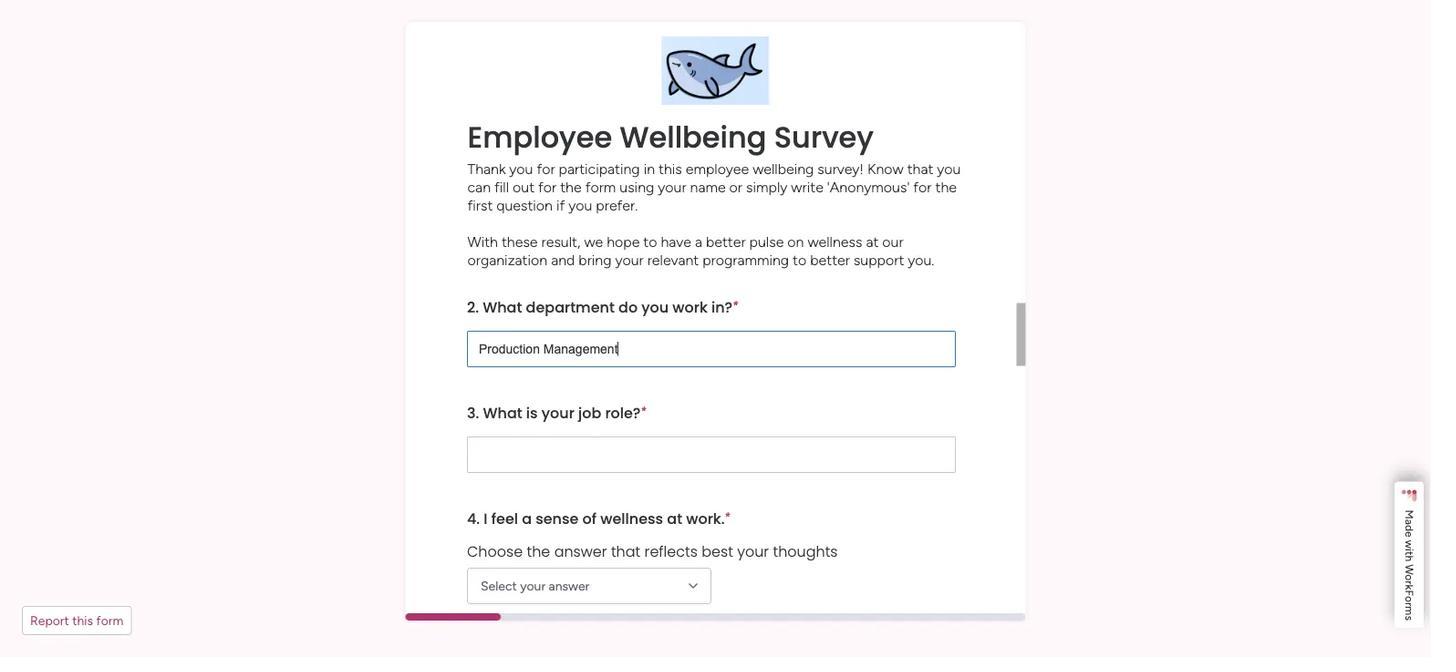 Task type: describe. For each thing, give the bounding box(es) containing it.
if
[[556, 197, 565, 214]]

pulse
[[749, 233, 784, 250]]

wellness inside group
[[600, 508, 663, 529]]

2. what department do you work in? group
[[467, 284, 955, 389]]

your inside thank you for participating in this employee wellbeing survey! know that you can fill out for the form using your name or simply write 'anonymous' for the first question if you prefer.
[[658, 178, 686, 196]]

report this form
[[30, 613, 124, 629]]

a inside with these result, we hope to have a better pulse on wellness at our organization and bring your relevant programming to better support you.
[[695, 233, 702, 250]]

in?
[[711, 297, 732, 317]]

select
[[480, 579, 517, 594]]

form form
[[0, 0, 1431, 658]]

report this form button
[[22, 607, 132, 636]]

0 horizontal spatial at
[[667, 508, 682, 529]]

feel
[[491, 508, 518, 529]]

and
[[551, 251, 575, 269]]

write
[[791, 178, 823, 196]]

question
[[496, 197, 553, 214]]

3. what is your job role? group
[[467, 389, 955, 495]]

fill
[[494, 178, 509, 196]]

form logo image
[[662, 36, 769, 105]]

wellbeing
[[620, 117, 767, 158]]

select your answer
[[480, 579, 589, 594]]

job
[[578, 403, 601, 423]]

answer for your
[[548, 579, 589, 594]]

role?
[[605, 403, 640, 423]]

for right the 'anonymous'
[[913, 178, 932, 196]]

4. i feel a sense of wellness at work. *
[[467, 508, 730, 529]]

employee
[[686, 160, 749, 177]]

2 horizontal spatial the
[[935, 178, 957, 196]]

or
[[729, 178, 742, 196]]

2. what department do you work in? *
[[467, 297, 738, 317]]

'anonymous'
[[827, 178, 910, 196]]

this inside "button"
[[72, 613, 93, 629]]

with these result, we hope to have a better pulse on wellness at our organization and bring your relevant programming to better support you.
[[467, 233, 934, 269]]

h
[[1403, 556, 1416, 562]]

1 vertical spatial better
[[810, 251, 850, 269]]

your inside with these result, we hope to have a better pulse on wellness at our organization and bring your relevant programming to better support you.
[[615, 251, 644, 269]]

thoughts
[[773, 541, 837, 562]]

wellness inside with these result, we hope to have a better pulse on wellness at our organization and bring your relevant programming to better support you.
[[808, 233, 862, 250]]

participating
[[559, 160, 640, 177]]

answer for the
[[554, 541, 607, 562]]

0 vertical spatial to
[[643, 233, 657, 250]]

f
[[1403, 591, 1416, 596]]

your right select
[[520, 579, 545, 594]]

hope
[[607, 233, 640, 250]]

you up out
[[509, 160, 533, 177]]

of
[[582, 508, 596, 529]]

report
[[30, 613, 69, 629]]

2 r from the top
[[1403, 603, 1416, 607]]

3. what is your job role? *
[[467, 403, 646, 423]]

name
[[690, 178, 726, 196]]

a inside button
[[1403, 520, 1416, 525]]

prefer.
[[596, 197, 638, 214]]

choose the answer that reflects best your thoughts element
[[467, 541, 955, 562]]

w
[[1403, 565, 1416, 575]]

for down employee
[[537, 160, 555, 177]]

on
[[787, 233, 804, 250]]

what department do you work in? element
[[467, 297, 732, 317]]

simply
[[746, 178, 787, 196]]

at inside with these result, we hope to have a better pulse on wellness at our organization and bring your relevant programming to better support you.
[[866, 233, 879, 250]]

work.
[[686, 508, 724, 529]]

survey!
[[818, 160, 864, 177]]

i
[[483, 508, 487, 529]]

these
[[502, 233, 538, 250]]

i feel a sense of wellness at work. element
[[467, 508, 724, 529]]

choose the answer that reflects best your thoughts
[[467, 541, 837, 562]]

do
[[618, 297, 637, 317]]

e
[[1403, 532, 1416, 538]]

employee wellbeing survey
[[467, 117, 874, 158]]

m
[[1403, 607, 1416, 616]]



Task type: vqa. For each thing, say whether or not it's contained in the screenshot.
numbers8 number field
no



Task type: locate. For each thing, give the bounding box(es) containing it.
the
[[560, 178, 582, 196], [935, 178, 957, 196], [526, 541, 550, 562]]

is
[[526, 403, 537, 423]]

k
[[1403, 585, 1416, 591]]

what
[[482, 297, 522, 317], [483, 403, 522, 423]]

0 horizontal spatial a
[[521, 508, 531, 529]]

at
[[866, 233, 879, 250], [667, 508, 682, 529]]

d
[[1403, 525, 1416, 532]]

a inside group
[[521, 508, 531, 529]]

form
[[585, 178, 616, 196], [96, 613, 124, 629]]

m a d e w i t h w o r k f o r m s button
[[1395, 482, 1424, 628]]

i
[[1403, 549, 1416, 552]]

your right best
[[737, 541, 769, 562]]

wellness up choose the answer that reflects best your thoughts on the bottom of page
[[600, 508, 663, 529]]

wellness
[[808, 233, 862, 250], [600, 508, 663, 529]]

m
[[1403, 510, 1416, 520]]

a
[[695, 233, 702, 250], [521, 508, 531, 529], [1403, 520, 1416, 525]]

1 vertical spatial answer
[[548, 579, 589, 594]]

have
[[661, 233, 691, 250]]

form inside "button"
[[96, 613, 124, 629]]

that inside thank you for participating in this employee wellbeing survey! know that you can fill out for the form using your name or simply write 'anonymous' for the first question if you prefer.
[[907, 160, 933, 177]]

department
[[525, 297, 614, 317]]

the inside group
[[526, 541, 550, 562]]

choose
[[467, 541, 522, 562]]

0 vertical spatial r
[[1403, 581, 1416, 585]]

0 vertical spatial o
[[1403, 575, 1416, 581]]

0 horizontal spatial wellness
[[600, 508, 663, 529]]

at up support
[[866, 233, 879, 250]]

to
[[643, 233, 657, 250], [793, 251, 807, 269]]

o up k
[[1403, 575, 1416, 581]]

2 o from the top
[[1403, 596, 1416, 603]]

0 vertical spatial answer
[[554, 541, 607, 562]]

0 horizontal spatial this
[[72, 613, 93, 629]]

programming
[[702, 251, 789, 269]]

2. What department do you work in? field
[[467, 331, 955, 368]]

thank
[[467, 160, 506, 177]]

progress bar
[[405, 614, 501, 621]]

result,
[[541, 233, 580, 250]]

you right do
[[641, 297, 668, 317]]

0 horizontal spatial better
[[706, 233, 746, 250]]

the up if
[[560, 178, 582, 196]]

what is your job role? element
[[467, 403, 640, 423]]

o up m
[[1403, 596, 1416, 603]]

2 horizontal spatial a
[[1403, 520, 1416, 525]]

wellbeing
[[753, 160, 814, 177]]

reflects
[[644, 541, 697, 562]]

work
[[672, 297, 707, 317]]

1 horizontal spatial to
[[793, 251, 807, 269]]

*
[[732, 298, 738, 311], [640, 404, 646, 417], [724, 510, 730, 523]]

group containing 4. i feel a sense of wellness at work.
[[467, 495, 955, 627]]

form down participating
[[585, 178, 616, 196]]

0 vertical spatial that
[[907, 160, 933, 177]]

for
[[537, 160, 555, 177], [538, 178, 557, 196], [913, 178, 932, 196]]

with
[[467, 233, 498, 250]]

this
[[659, 160, 682, 177], [72, 613, 93, 629]]

1 horizontal spatial form
[[585, 178, 616, 196]]

* inside 3. what is your job role? *
[[640, 404, 646, 417]]

1 horizontal spatial at
[[866, 233, 879, 250]]

better left support
[[810, 251, 850, 269]]

m a d e w i t h w o r k f o r m s
[[1403, 510, 1416, 621]]

what for 2.
[[482, 297, 522, 317]]

0 vertical spatial at
[[866, 233, 879, 250]]

better
[[706, 233, 746, 250], [810, 251, 850, 269]]

thank you for participating in this employee wellbeing survey! know that you can fill out for the form using your name or simply write 'anonymous' for the first question if you prefer.
[[467, 160, 961, 214]]

best
[[701, 541, 733, 562]]

this right report
[[72, 613, 93, 629]]

form right report
[[96, 613, 124, 629]]

to down on
[[793, 251, 807, 269]]

2.
[[467, 297, 478, 317]]

answer down sense
[[548, 579, 589, 594]]

0 vertical spatial better
[[706, 233, 746, 250]]

organization
[[467, 251, 547, 269]]

s
[[1403, 616, 1416, 621]]

know
[[867, 160, 904, 177]]

1 vertical spatial this
[[72, 613, 93, 629]]

wellness right on
[[808, 233, 862, 250]]

your down hope
[[615, 251, 644, 269]]

we
[[584, 233, 603, 250]]

that right the know
[[907, 160, 933, 177]]

at left the work.
[[667, 508, 682, 529]]

2 horizontal spatial *
[[732, 298, 738, 311]]

2 vertical spatial *
[[724, 510, 730, 523]]

for up if
[[538, 178, 557, 196]]

r
[[1403, 581, 1416, 585], [1403, 603, 1416, 607]]

sense
[[535, 508, 578, 529]]

* right job
[[640, 404, 646, 417]]

1 vertical spatial *
[[640, 404, 646, 417]]

that
[[907, 160, 933, 177], [611, 541, 640, 562]]

4.
[[467, 508, 480, 529]]

answer
[[554, 541, 607, 562], [548, 579, 589, 594]]

1 vertical spatial form
[[96, 613, 124, 629]]

1 horizontal spatial this
[[659, 160, 682, 177]]

this right in
[[659, 160, 682, 177]]

better up programming
[[706, 233, 746, 250]]

r down f at the bottom of the page
[[1403, 603, 1416, 607]]

your right 'is'
[[541, 403, 574, 423]]

using
[[620, 178, 654, 196]]

answer down of
[[554, 541, 607, 562]]

group inside form 'form'
[[467, 495, 955, 627]]

0 vertical spatial what
[[482, 297, 522, 317]]

0 horizontal spatial the
[[526, 541, 550, 562]]

that down 4. i feel a sense of wellness at work. *
[[611, 541, 640, 562]]

1 horizontal spatial a
[[695, 233, 702, 250]]

the right the 'anonymous'
[[935, 178, 957, 196]]

1 r from the top
[[1403, 581, 1416, 585]]

what left 'is'
[[483, 403, 522, 423]]

* inside 2. what department do you work in? *
[[732, 298, 738, 311]]

form inside thank you for participating in this employee wellbeing survey! know that you can fill out for the form using your name or simply write 'anonymous' for the first question if you prefer.
[[585, 178, 616, 196]]

0 vertical spatial *
[[732, 298, 738, 311]]

* inside 4. i feel a sense of wellness at work. *
[[724, 510, 730, 523]]

a right have
[[695, 233, 702, 250]]

1 vertical spatial to
[[793, 251, 807, 269]]

this inside thank you for participating in this employee wellbeing survey! know that you can fill out for the form using your name or simply write 'anonymous' for the first question if you prefer.
[[659, 160, 682, 177]]

what right 2.
[[482, 297, 522, 317]]

you.
[[908, 251, 934, 269]]

survey
[[774, 117, 874, 158]]

1 vertical spatial o
[[1403, 596, 1416, 603]]

1 horizontal spatial that
[[907, 160, 933, 177]]

0 horizontal spatial form
[[96, 613, 124, 629]]

a up e
[[1403, 520, 1416, 525]]

you right the know
[[937, 160, 961, 177]]

w
[[1403, 540, 1416, 549]]

can
[[467, 178, 491, 196]]

1 horizontal spatial the
[[560, 178, 582, 196]]

1 horizontal spatial wellness
[[808, 233, 862, 250]]

t
[[1403, 552, 1416, 556]]

1 o from the top
[[1403, 575, 1416, 581]]

1 horizontal spatial better
[[810, 251, 850, 269]]

0 vertical spatial form
[[585, 178, 616, 196]]

1 vertical spatial wellness
[[600, 508, 663, 529]]

1 horizontal spatial *
[[724, 510, 730, 523]]

first
[[467, 197, 493, 214]]

progress bar inside form 'form'
[[405, 614, 501, 621]]

3. What is your job role? field
[[467, 437, 955, 473]]

your inside group
[[541, 403, 574, 423]]

your
[[658, 178, 686, 196], [615, 251, 644, 269], [541, 403, 574, 423], [737, 541, 769, 562], [520, 579, 545, 594]]

what for 3.
[[483, 403, 522, 423]]

in
[[644, 160, 655, 177]]

1 vertical spatial what
[[483, 403, 522, 423]]

support
[[854, 251, 904, 269]]

employee
[[467, 117, 612, 158]]

a right "feel"
[[521, 508, 531, 529]]

* up best
[[724, 510, 730, 523]]

3.
[[467, 403, 479, 423]]

bring
[[579, 251, 612, 269]]

group
[[467, 495, 955, 627]]

0 horizontal spatial that
[[611, 541, 640, 562]]

* right work
[[732, 298, 738, 311]]

the up select your answer
[[526, 541, 550, 562]]

to left have
[[643, 233, 657, 250]]

our
[[882, 233, 904, 250]]

0 vertical spatial wellness
[[808, 233, 862, 250]]

out
[[513, 178, 535, 196]]

1 vertical spatial that
[[611, 541, 640, 562]]

r up f at the bottom of the page
[[1403, 581, 1416, 585]]

o
[[1403, 575, 1416, 581], [1403, 596, 1416, 603]]

0 vertical spatial this
[[659, 160, 682, 177]]

you
[[509, 160, 533, 177], [937, 160, 961, 177], [568, 197, 592, 214], [641, 297, 668, 317]]

0 horizontal spatial *
[[640, 404, 646, 417]]

1 vertical spatial r
[[1403, 603, 1416, 607]]

0 horizontal spatial to
[[643, 233, 657, 250]]

1 vertical spatial at
[[667, 508, 682, 529]]

you right if
[[568, 197, 592, 214]]

your right the 'using'
[[658, 178, 686, 196]]

relevant
[[647, 251, 699, 269]]

you inside group
[[641, 297, 668, 317]]



